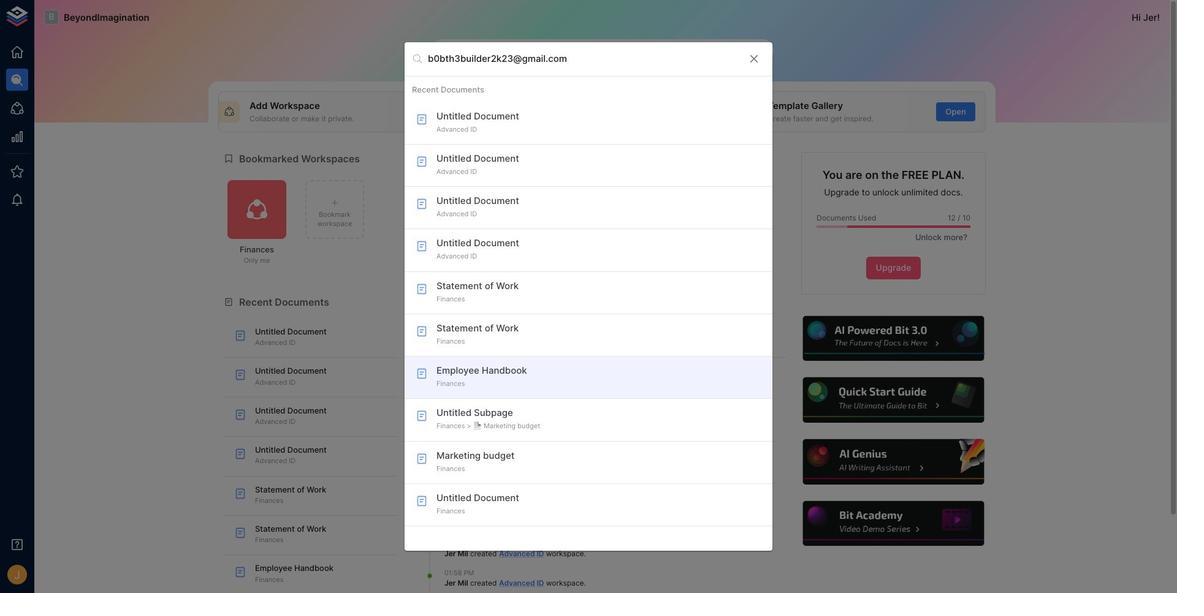 Task type: describe. For each thing, give the bounding box(es) containing it.
Search documents, folders and workspaces... text field
[[428, 50, 738, 68]]

4 help image from the top
[[802, 500, 986, 548]]

2 help image from the top
[[802, 376, 986, 425]]



Task type: locate. For each thing, give the bounding box(es) containing it.
dialog
[[405, 42, 773, 551]]

1 help image from the top
[[802, 314, 986, 363]]

3 help image from the top
[[802, 438, 986, 487]]

help image
[[802, 314, 986, 363], [802, 376, 986, 425], [802, 438, 986, 487], [802, 500, 986, 548]]



Task type: vqa. For each thing, say whether or not it's contained in the screenshot.
REMOVE FAVORITE ICON
no



